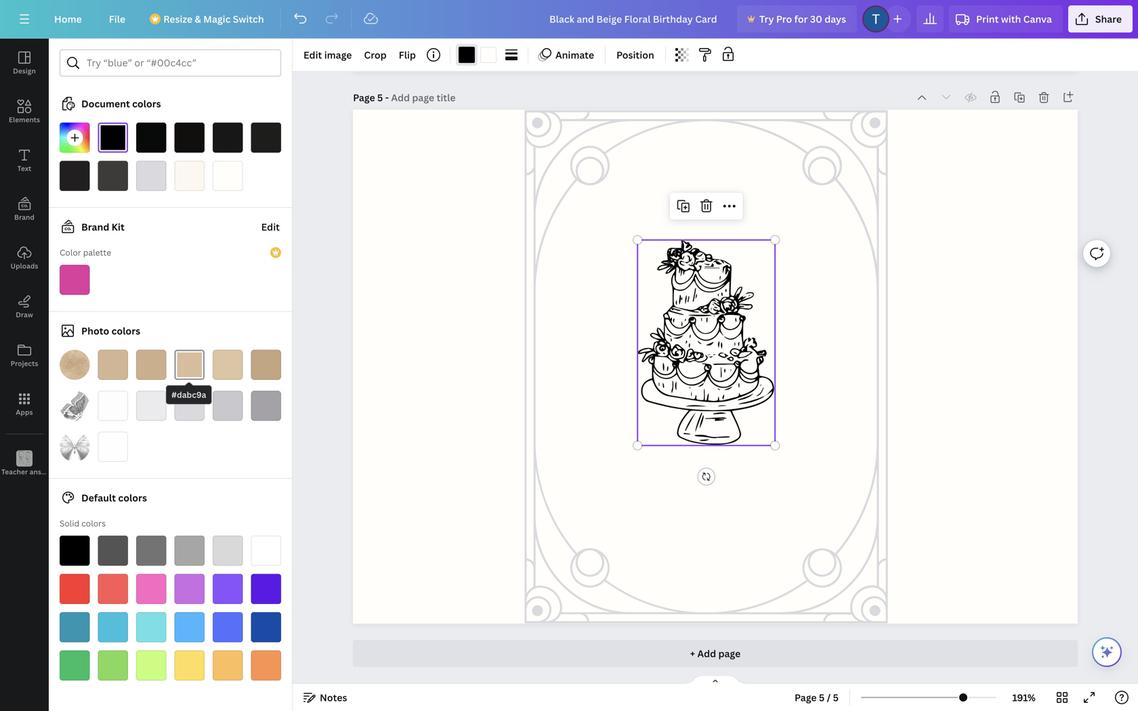 Task type: vqa. For each thing, say whether or not it's contained in the screenshot.
websites
no



Task type: describe. For each thing, give the bounding box(es) containing it.
file button
[[98, 5, 136, 33]]

add a new color image
[[60, 123, 90, 153]]

#080909 image
[[136, 123, 166, 153]]

#080909 image
[[136, 123, 166, 153]]

orange #ff914d image
[[251, 651, 281, 681]]

colors for solid colors
[[81, 518, 106, 529]]

document colors
[[81, 97, 161, 110]]

#dabc9a
[[172, 389, 206, 401]]

Design title text field
[[539, 5, 732, 33]]

bright red #ff3131 image
[[60, 575, 90, 605]]

solid colors
[[60, 518, 106, 529]]

#e0c4a3 image
[[213, 350, 243, 380]]

canva assistant image
[[1100, 645, 1116, 661]]

apps
[[16, 408, 33, 417]]

design button
[[0, 39, 49, 87]]

#fefefe image
[[98, 432, 128, 462]]

draw button
[[0, 283, 49, 332]]

191% button
[[1003, 687, 1047, 709]]

edit for edit
[[261, 221, 280, 234]]

violet #5e17eb image
[[251, 575, 281, 605]]

#fef8ee image
[[175, 161, 205, 191]]

uploads button
[[0, 234, 49, 283]]

#3d3b3a image
[[98, 161, 128, 191]]

1 vertical spatial #000000 image
[[98, 123, 128, 153]]

uploads
[[11, 262, 38, 271]]

add a new color image
[[60, 123, 90, 153]]

pro
[[777, 13, 793, 25]]

flip button
[[394, 44, 422, 66]]

#fef8ee image
[[175, 161, 205, 191]]

with
[[1002, 13, 1022, 25]]

aqua blue #0cc0df image
[[98, 613, 128, 643]]

color group
[[456, 44, 500, 66]]

#000000 image inside color group
[[459, 47, 475, 63]]

#e0c4a3 image
[[213, 350, 243, 380]]

page 5 / 5 button
[[790, 687, 845, 709]]

#000000 image inside color group
[[459, 47, 475, 63]]

side panel tab list
[[0, 39, 70, 489]]

colors for photo colors
[[112, 325, 140, 338]]

cobalt blue #004aad image
[[251, 613, 281, 643]]

green #00bf63 image
[[60, 651, 90, 681]]

page 5 -
[[353, 91, 391, 104]]

projects
[[11, 359, 38, 368]]

colors for document colors
[[132, 97, 161, 110]]

share button
[[1069, 5, 1134, 33]]

brand kit
[[81, 221, 125, 234]]

print
[[977, 13, 1000, 25]]

5 for /
[[820, 692, 825, 705]]

position button
[[612, 44, 660, 66]]

#1d1d1b image
[[251, 123, 281, 153]]

image
[[325, 48, 352, 61]]

edit button
[[260, 214, 281, 241]]

page
[[719, 648, 741, 661]]

/
[[827, 692, 831, 705]]

brand button
[[0, 185, 49, 234]]

edit image button
[[298, 44, 358, 66]]

teacher
[[1, 468, 28, 477]]

pink #ff66c4 image
[[136, 575, 166, 605]]

+
[[691, 648, 696, 661]]

2 horizontal spatial 5
[[834, 692, 839, 705]]

elements button
[[0, 87, 49, 136]]

switch
[[233, 13, 264, 25]]

add
[[698, 648, 717, 661]]

#c6a47f image
[[251, 350, 281, 380]]

edit for edit image
[[304, 48, 322, 61]]

light blue #38b6ff image
[[175, 613, 205, 643]]

1 vertical spatial #000000 image
[[98, 123, 128, 153]]

#c9c8cd image
[[213, 391, 243, 421]]

home link
[[43, 5, 93, 33]]

light gray #d9d9d9 image
[[213, 536, 243, 566]]

page for page 5 / 5
[[795, 692, 817, 705]]

keys
[[55, 468, 70, 477]]

apps button
[[0, 380, 49, 429]]

text button
[[0, 136, 49, 185]]



Task type: locate. For each thing, give the bounding box(es) containing it.
try
[[760, 13, 775, 25]]

answer
[[30, 468, 54, 477]]

1 horizontal spatial 5
[[820, 692, 825, 705]]

resize & magic switch button
[[142, 5, 275, 33]]

document
[[81, 97, 130, 110]]

gray #a6a6a6 image
[[175, 536, 205, 566], [175, 536, 205, 566]]

#3d3b3a image
[[98, 161, 128, 191]]

aqua blue #0cc0df image
[[98, 613, 128, 643]]

colors right the "solid"
[[81, 518, 106, 529]]

#e434a0 image
[[60, 265, 90, 295], [60, 265, 90, 295]]

brand for brand kit
[[81, 221, 109, 234]]

kit
[[112, 221, 125, 234]]

5 left /
[[820, 692, 825, 705]]

#171717 image
[[213, 123, 243, 153], [213, 123, 243, 153]]

brand up uploads button
[[14, 213, 35, 222]]

light gray #d9d9d9 image
[[213, 536, 243, 566]]

page for page 5 -
[[353, 91, 375, 104]]

1 horizontal spatial brand
[[81, 221, 109, 234]]

colors right photo
[[112, 325, 140, 338]]

#fefefe image
[[98, 432, 128, 462]]

0 vertical spatial #000000 image
[[459, 47, 475, 63]]

#fdfdfd image
[[98, 391, 128, 421], [98, 391, 128, 421]]

green #00bf63 image
[[60, 651, 90, 681]]

elements
[[9, 115, 40, 124]]

#ebeaed image
[[136, 391, 166, 421], [136, 391, 166, 421]]

#dad9dd image
[[136, 161, 166, 191], [136, 161, 166, 191], [175, 391, 205, 421]]

grass green #7ed957 image
[[98, 651, 128, 681]]

5 right /
[[834, 692, 839, 705]]

show pages image
[[683, 675, 748, 686]]

color palette
[[60, 247, 111, 258]]

purple #8c52ff image
[[213, 575, 243, 605]]

page left -
[[353, 91, 375, 104]]

dark turquoise #0097b2 image
[[60, 613, 90, 643], [60, 613, 90, 643]]

1 horizontal spatial #000000 image
[[459, 47, 475, 63]]

#1d1d1b image
[[251, 123, 281, 153]]

resize
[[164, 13, 193, 25]]

edit inside button
[[261, 221, 280, 234]]

teacher answer keys
[[1, 468, 70, 477]]

&
[[195, 13, 201, 25]]

brand for brand
[[14, 213, 35, 222]]

black #000000 image
[[60, 536, 90, 566], [60, 536, 90, 566]]

bright red #ff3131 image
[[60, 575, 90, 605]]

flip
[[399, 48, 416, 61]]

draw
[[16, 310, 33, 320]]

default
[[81, 492, 116, 505]]

0 horizontal spatial #000000 image
[[98, 123, 128, 153]]

Page title text field
[[391, 91, 457, 104]]

0 vertical spatial edit
[[304, 48, 322, 61]]

Try "blue" or "#00c4cc" search field
[[87, 50, 273, 76]]

0 horizontal spatial brand
[[14, 213, 35, 222]]

print with canva button
[[950, 5, 1064, 33]]

royal blue #5271ff image
[[213, 613, 243, 643], [213, 613, 243, 643]]

30
[[811, 13, 823, 25]]

color
[[60, 247, 81, 258]]

#a4a2a8 image
[[251, 391, 281, 421], [251, 391, 281, 421]]

palette
[[83, 247, 111, 258]]

#ceae89 image
[[136, 350, 166, 380], [136, 350, 166, 380]]

cobalt blue #004aad image
[[251, 613, 281, 643]]

colors
[[132, 97, 161, 110], [112, 325, 140, 338], [118, 492, 147, 505], [81, 518, 106, 529]]

5
[[378, 91, 383, 104], [820, 692, 825, 705], [834, 692, 839, 705]]

gray #737373 image
[[136, 536, 166, 566], [136, 536, 166, 566]]

#000000 image down "document"
[[98, 123, 128, 153]]

default colors
[[81, 492, 147, 505]]

for
[[795, 13, 808, 25]]

notes
[[320, 692, 347, 705]]

5 left -
[[378, 91, 383, 104]]

crop
[[364, 48, 387, 61]]

magenta #cb6ce6 image
[[175, 575, 205, 605], [175, 575, 205, 605]]

pink #ff66c4 image
[[136, 575, 166, 605]]

0 vertical spatial page
[[353, 91, 375, 104]]

#c9c8cd image
[[213, 391, 243, 421]]

days
[[825, 13, 847, 25]]

grass green #7ed957 image
[[98, 651, 128, 681]]

brand
[[14, 213, 35, 222], [81, 221, 109, 234]]

0 horizontal spatial #000000 image
[[98, 123, 128, 153]]

1 vertical spatial page
[[795, 692, 817, 705]]

#d4b592 image
[[98, 350, 128, 380], [98, 350, 128, 380]]

home
[[54, 13, 82, 25]]

orange #ff914d image
[[251, 651, 281, 681]]

canva
[[1024, 13, 1053, 25]]

1 horizontal spatial #000000 image
[[459, 47, 475, 63]]

purple #8c52ff image
[[213, 575, 243, 605]]

animate
[[556, 48, 595, 61]]

#dad9dd image
[[175, 391, 205, 421]]

notes button
[[298, 687, 353, 709]]

#c6a47f image
[[251, 350, 281, 380]]

0 horizontal spatial 5
[[378, 91, 383, 104]]

resize & magic switch
[[164, 13, 264, 25]]

;
[[23, 469, 25, 477]]

1 horizontal spatial edit
[[304, 48, 322, 61]]

photo colors
[[81, 325, 140, 338]]

lime #c1ff72 image
[[136, 651, 166, 681], [136, 651, 166, 681]]

colors up #080909 icon
[[132, 97, 161, 110]]

#000000 image right flip
[[459, 47, 475, 63]]

turquoise blue #5ce1e6 image
[[136, 613, 166, 643]]

light blue #38b6ff image
[[175, 613, 205, 643]]

#000000 image right flip
[[459, 47, 475, 63]]

magic
[[203, 13, 231, 25]]

+ add page button
[[353, 641, 1079, 668]]

dark gray #545454 image
[[98, 536, 128, 566], [98, 536, 128, 566]]

crop button
[[359, 44, 392, 66]]

colors right default
[[118, 492, 147, 505]]

#100f0d image
[[175, 123, 205, 153]]

file
[[109, 13, 126, 25]]

#dabc9a image
[[175, 350, 205, 380]]

1 vertical spatial edit
[[261, 221, 280, 234]]

page inside page 5 / 5 button
[[795, 692, 817, 705]]

violet #5e17eb image
[[251, 575, 281, 605]]

coral red #ff5757 image
[[98, 575, 128, 605], [98, 575, 128, 605]]

brand inside brand button
[[14, 213, 35, 222]]

solid
[[60, 518, 79, 529]]

#100f0d image
[[175, 123, 205, 153]]

white #ffffff image
[[251, 536, 281, 566], [251, 536, 281, 566]]

0 horizontal spatial edit
[[261, 221, 280, 234]]

main menu bar
[[0, 0, 1139, 39]]

colors for default colors
[[118, 492, 147, 505]]

try pro for 30 days
[[760, 13, 847, 25]]

print with canva
[[977, 13, 1053, 25]]

0 horizontal spatial page
[[353, 91, 375, 104]]

page left /
[[795, 692, 817, 705]]

peach #ffbd59 image
[[213, 651, 243, 681], [213, 651, 243, 681]]

#000000 image
[[459, 47, 475, 63], [98, 123, 128, 153]]

#000000 image down "document"
[[98, 123, 128, 153]]

#231f20 image
[[60, 161, 90, 191], [60, 161, 90, 191]]

brand left kit
[[81, 221, 109, 234]]

projects button
[[0, 332, 49, 380]]

0 vertical spatial #000000 image
[[459, 47, 475, 63]]

try pro for 30 days button
[[738, 5, 858, 33]]

edit image
[[304, 48, 352, 61]]

edit inside popup button
[[304, 48, 322, 61]]

page
[[353, 91, 375, 104], [795, 692, 817, 705]]

#dabc9a image
[[175, 350, 205, 380]]

5 for -
[[378, 91, 383, 104]]

#fffefb image
[[481, 47, 497, 63], [481, 47, 497, 63], [213, 161, 243, 191], [213, 161, 243, 191]]

text
[[17, 164, 31, 173]]

photo
[[81, 325, 109, 338]]

1 horizontal spatial page
[[795, 692, 817, 705]]

+ add page
[[691, 648, 741, 661]]

yellow #ffde59 image
[[175, 651, 205, 681], [175, 651, 205, 681]]

design
[[13, 66, 36, 76]]

191%
[[1013, 692, 1036, 705]]

#000000 image
[[459, 47, 475, 63], [98, 123, 128, 153]]

turquoise blue #5ce1e6 image
[[136, 613, 166, 643]]

share
[[1096, 13, 1123, 25]]

page 5 / 5
[[795, 692, 839, 705]]

-
[[386, 91, 389, 104]]

position
[[617, 48, 655, 61]]

edit
[[304, 48, 322, 61], [261, 221, 280, 234]]

animate button
[[534, 44, 600, 66]]



